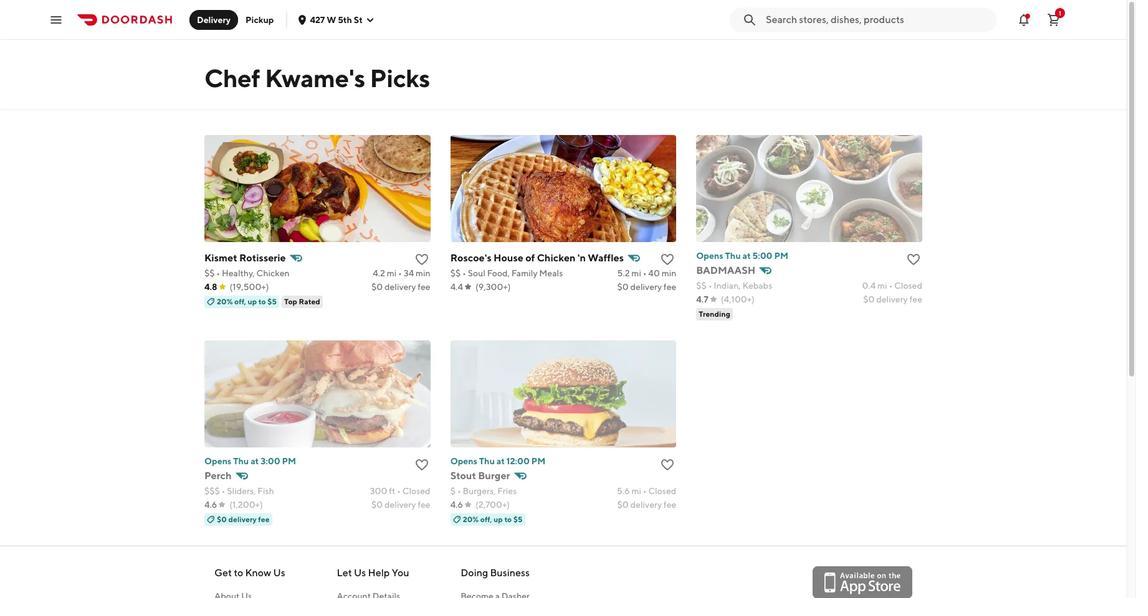 Task type: vqa. For each thing, say whether or not it's contained in the screenshot.
first 'slice'
no



Task type: describe. For each thing, give the bounding box(es) containing it.
pm for badmaash
[[774, 251, 788, 261]]

(19,500+)
[[230, 282, 269, 292]]

1 vertical spatial to
[[504, 515, 512, 525]]

• right $
[[457, 487, 461, 497]]

click to add this store to your saved list image for stout burger
[[660, 458, 675, 473]]

• up 4.7
[[708, 281, 712, 291]]

$
[[450, 487, 455, 497]]

1 vertical spatial up
[[494, 515, 503, 525]]

click to add this store to your saved list image for perch
[[414, 458, 429, 473]]

4.2
[[373, 269, 385, 279]]

roscoe's house of chicken 'n waffles
[[450, 252, 624, 264]]

fee for (19,500+)
[[418, 282, 430, 292]]

delivery for (4,100+)
[[876, 295, 908, 305]]

pickup
[[246, 15, 274, 25]]

(4,100+)
[[721, 295, 755, 305]]

waffles
[[588, 252, 624, 264]]

$ • burgers, fries
[[450, 487, 517, 497]]

stout burger
[[450, 470, 510, 482]]

0 horizontal spatial off,
[[234, 297, 246, 307]]

427 w 5th st
[[310, 15, 363, 25]]

fee for (9,300+)
[[664, 282, 676, 292]]

(1,200+)
[[230, 500, 263, 510]]

trending
[[699, 310, 730, 319]]

chicken for healthy,
[[256, 269, 290, 279]]

5.2 mi • 40 min
[[617, 269, 676, 279]]

chef kwame's picks
[[204, 64, 430, 93]]

1
[[1059, 9, 1061, 17]]

$$ • soul food, family meals
[[450, 269, 563, 279]]

$0 delivery fee down (1,200+)
[[217, 515, 270, 525]]

burgers,
[[463, 487, 496, 497]]

opens for badmaash
[[696, 251, 723, 261]]

at for badmaash
[[742, 251, 751, 261]]

1 horizontal spatial to
[[258, 297, 266, 307]]

rated
[[299, 297, 320, 307]]

rotisserie
[[239, 252, 286, 264]]

fee for (2,700+)
[[664, 500, 676, 510]]

w
[[327, 15, 336, 25]]

$$ • indian, kebabs
[[696, 281, 772, 291]]

house
[[494, 252, 523, 264]]

opens thu at 12:00 pm
[[450, 457, 545, 467]]

1 horizontal spatial 20% off, up to $5
[[463, 515, 523, 525]]

healthy,
[[222, 269, 255, 279]]

$0 delivery fee for (19,500+)
[[371, 282, 430, 292]]

family
[[511, 269, 538, 279]]

• right 5.6
[[643, 487, 647, 497]]

34
[[404, 269, 414, 279]]

pickup button
[[238, 10, 281, 30]]

mi for 5.6
[[632, 487, 641, 497]]

thu for badmaash
[[725, 251, 741, 261]]

min for kismet rotisserie
[[416, 269, 430, 279]]

• left 34
[[398, 269, 402, 279]]

top
[[284, 297, 297, 307]]

st
[[354, 15, 363, 25]]

kismet
[[204, 252, 237, 264]]

$0 delivery fee for (9,300+)
[[617, 282, 676, 292]]

1 button
[[1041, 7, 1066, 32]]

5.6 mi • closed
[[617, 487, 676, 497]]

fries
[[497, 487, 517, 497]]

closed for stout burger
[[648, 487, 676, 497]]

at for stout burger
[[497, 457, 505, 467]]

chef
[[204, 64, 260, 93]]

delivery for (1,200+)
[[384, 500, 416, 510]]

food,
[[487, 269, 510, 279]]

(2,700+)
[[475, 500, 510, 510]]

300
[[370, 487, 387, 497]]

$0 for (9,300+)
[[617, 282, 629, 292]]

click to add this store to your saved list image for badmaash
[[906, 252, 921, 267]]

• down kismet
[[216, 269, 220, 279]]

0 vertical spatial 20%
[[217, 297, 233, 307]]

kwame's
[[265, 64, 365, 93]]

(9,300+)
[[475, 282, 511, 292]]

5th
[[338, 15, 352, 25]]

$0 delivery fee for (1,200+)
[[371, 500, 430, 510]]

$0 for (4,100+)
[[863, 295, 875, 305]]

stout
[[450, 470, 476, 482]]

mi for 5.2
[[631, 269, 641, 279]]

picks
[[370, 64, 430, 93]]

• left soul
[[462, 269, 466, 279]]

3:00
[[261, 457, 280, 467]]

0.4
[[862, 281, 876, 291]]

delivery
[[197, 15, 231, 25]]

0 horizontal spatial to
[[234, 568, 243, 580]]

4.2 mi • 34 min
[[373, 269, 430, 279]]

thu for perch
[[233, 457, 249, 467]]

you
[[392, 568, 409, 580]]

delivery for (19,500+)
[[384, 282, 416, 292]]

delivery for (9,300+)
[[630, 282, 662, 292]]

know
[[245, 568, 271, 580]]

opens for perch
[[204, 457, 231, 467]]

fish
[[257, 487, 274, 497]]

open menu image
[[49, 12, 64, 27]]

top rated
[[284, 297, 320, 307]]

1 us from the left
[[273, 568, 285, 580]]

$0 for (2,700+)
[[617, 500, 629, 510]]

click to add this store to your saved list image
[[660, 252, 675, 267]]



Task type: locate. For each thing, give the bounding box(es) containing it.
off, down (19,500+) at left
[[234, 297, 246, 307]]

1 horizontal spatial 20%
[[463, 515, 479, 525]]

• right $$$
[[222, 487, 225, 497]]

mi right 5.2
[[631, 269, 641, 279]]

4.7
[[696, 295, 708, 305]]

0 horizontal spatial $$
[[204, 269, 215, 279]]

0 horizontal spatial pm
[[282, 457, 296, 467]]

'n
[[578, 252, 586, 264]]

0 vertical spatial up
[[248, 297, 257, 307]]

$0 for (19,500+)
[[371, 282, 383, 292]]

4.6
[[204, 500, 217, 510], [450, 500, 463, 510]]

2 vertical spatial to
[[234, 568, 243, 580]]

delivery down (1,200+)
[[228, 515, 257, 525]]

at left the 5:00
[[742, 251, 751, 261]]

closed right 0.4
[[894, 281, 922, 291]]

thu for stout burger
[[479, 457, 495, 467]]

opens thu at 5:00 pm
[[696, 251, 788, 261]]

click to add this store to your saved list image for $$ • healthy, chicken
[[414, 252, 429, 267]]

2 horizontal spatial at
[[742, 251, 751, 261]]

sliders,
[[227, 487, 256, 497]]

$$ • healthy, chicken
[[204, 269, 290, 279]]

$$ up 4.4
[[450, 269, 461, 279]]

2 horizontal spatial pm
[[774, 251, 788, 261]]

$$$
[[204, 487, 220, 497]]

1 horizontal spatial $$
[[450, 269, 461, 279]]

let us help you
[[337, 568, 409, 580]]

business
[[490, 568, 530, 580]]

opens
[[696, 251, 723, 261], [204, 457, 231, 467], [450, 457, 477, 467]]

20% off, up to $5 down (2,700+)
[[463, 515, 523, 525]]

1 vertical spatial 20% off, up to $5
[[463, 515, 523, 525]]

427 w 5th st button
[[298, 15, 375, 25]]

5:00
[[752, 251, 772, 261]]

help
[[368, 568, 390, 580]]

soul
[[468, 269, 485, 279]]

1 horizontal spatial off,
[[480, 515, 492, 525]]

chicken
[[537, 252, 576, 264], [256, 269, 290, 279]]

0 horizontal spatial 20%
[[217, 297, 233, 307]]

chicken down rotisserie
[[256, 269, 290, 279]]

at
[[742, 251, 751, 261], [251, 457, 259, 467], [497, 457, 505, 467]]

$$ up 4.8
[[204, 269, 215, 279]]

at for perch
[[251, 457, 259, 467]]

$0 down 5.6
[[617, 500, 629, 510]]

$5 down fries
[[513, 515, 523, 525]]

opens up badmaash at the top right of page
[[696, 251, 723, 261]]

indian,
[[714, 281, 741, 291]]

$$ up 4.7
[[696, 281, 707, 291]]

mi for 4.2
[[387, 269, 396, 279]]

delivery down 300 ft • closed at the left bottom of page
[[384, 500, 416, 510]]

closed right ft
[[402, 487, 430, 497]]

fee down the 5.6 mi • closed
[[664, 500, 676, 510]]

$0 delivery fee for (2,700+)
[[617, 500, 676, 510]]

pm for stout burger
[[531, 457, 545, 467]]

pm right the 5:00
[[774, 251, 788, 261]]

fee down 5.2 mi • 40 min
[[664, 282, 676, 292]]

burger
[[478, 470, 510, 482]]

0 horizontal spatial min
[[416, 269, 430, 279]]

0 horizontal spatial chicken
[[256, 269, 290, 279]]

$$ for kismet
[[204, 269, 215, 279]]

pm
[[774, 251, 788, 261], [282, 457, 296, 467], [531, 457, 545, 467]]

mi right 0.4
[[877, 281, 887, 291]]

at left '3:00'
[[251, 457, 259, 467]]

up
[[248, 297, 257, 307], [494, 515, 503, 525]]

2 horizontal spatial to
[[504, 515, 512, 525]]

click to add this store to your saved list image up 300 ft • closed at the left bottom of page
[[414, 458, 429, 473]]

4.6 down $$$
[[204, 500, 217, 510]]

Store search: begin typing to search for stores available on DoorDash text field
[[766, 13, 989, 26]]

perch
[[204, 470, 232, 482]]

mi right 5.6
[[632, 487, 641, 497]]

pm right 12:00
[[531, 457, 545, 467]]

20% off, up to $5 down (19,500+) at left
[[217, 297, 277, 307]]

$0 for (1,200+)
[[371, 500, 383, 510]]

1 horizontal spatial $5
[[513, 515, 523, 525]]

20% down 4.8
[[217, 297, 233, 307]]

1 vertical spatial chicken
[[256, 269, 290, 279]]

$0 delivery fee down the 5.6 mi • closed
[[617, 500, 676, 510]]

$0 down 4.2 at top left
[[371, 282, 383, 292]]

opens up stout
[[450, 457, 477, 467]]

chicken for of
[[537, 252, 576, 264]]

2 4.6 from the left
[[450, 500, 463, 510]]

up down (2,700+)
[[494, 515, 503, 525]]

4.6 for perch
[[204, 500, 217, 510]]

5.2
[[617, 269, 630, 279]]

delivery down 5.2 mi • 40 min
[[630, 282, 662, 292]]

doing business
[[461, 568, 530, 580]]

$0 down 0.4
[[863, 295, 875, 305]]

$0 delivery fee
[[371, 282, 430, 292], [617, 282, 676, 292], [863, 295, 922, 305], [371, 500, 430, 510], [617, 500, 676, 510], [217, 515, 270, 525]]

0 vertical spatial to
[[258, 297, 266, 307]]

1 horizontal spatial chicken
[[537, 252, 576, 264]]

2 horizontal spatial closed
[[894, 281, 922, 291]]

$0 delivery fee down 5.2 mi • 40 min
[[617, 282, 676, 292]]

fee for (4,100+)
[[910, 295, 922, 305]]

1 horizontal spatial at
[[497, 457, 505, 467]]

delivery
[[384, 282, 416, 292], [630, 282, 662, 292], [876, 295, 908, 305], [384, 500, 416, 510], [630, 500, 662, 510], [228, 515, 257, 525]]

0 horizontal spatial $5
[[267, 297, 277, 307]]

•
[[216, 269, 220, 279], [398, 269, 402, 279], [462, 269, 466, 279], [643, 269, 647, 279], [708, 281, 712, 291], [889, 281, 893, 291], [222, 487, 225, 497], [397, 487, 401, 497], [457, 487, 461, 497], [643, 487, 647, 497]]

kismet rotisserie
[[204, 252, 286, 264]]

us right know
[[273, 568, 285, 580]]

$0 down 5.2
[[617, 282, 629, 292]]

us
[[273, 568, 285, 580], [354, 568, 366, 580]]

0 horizontal spatial us
[[273, 568, 285, 580]]

0.4 mi • closed
[[862, 281, 922, 291]]

thu left '3:00'
[[233, 457, 249, 467]]

$5 left the top
[[267, 297, 277, 307]]

pm for perch
[[282, 457, 296, 467]]

1 horizontal spatial closed
[[648, 487, 676, 497]]

opens for stout burger
[[450, 457, 477, 467]]

1 horizontal spatial up
[[494, 515, 503, 525]]

0 horizontal spatial thu
[[233, 457, 249, 467]]

min for roscoe's house of chicken 'n waffles
[[662, 269, 676, 279]]

300 ft • closed
[[370, 487, 430, 497]]

to down (2,700+)
[[504, 515, 512, 525]]

to right get
[[234, 568, 243, 580]]

delivery button
[[189, 10, 238, 30]]

0 horizontal spatial 20% off, up to $5
[[217, 297, 277, 307]]

• right ft
[[397, 487, 401, 497]]

0 horizontal spatial 4.6
[[204, 500, 217, 510]]

1 horizontal spatial opens
[[450, 457, 477, 467]]

40
[[648, 269, 660, 279]]

let
[[337, 568, 352, 580]]

$$$ • sliders, fish
[[204, 487, 274, 497]]

thu up badmaash at the top right of page
[[725, 251, 741, 261]]

up down (19,500+) at left
[[248, 297, 257, 307]]

delivery down the 5.6 mi • closed
[[630, 500, 662, 510]]

at up the burger
[[497, 457, 505, 467]]

delivery for (2,700+)
[[630, 500, 662, 510]]

roscoe's
[[450, 252, 491, 264]]

fee down 0.4 mi • closed
[[910, 295, 922, 305]]

$0
[[371, 282, 383, 292], [617, 282, 629, 292], [863, 295, 875, 305], [371, 500, 383, 510], [617, 500, 629, 510], [217, 515, 227, 525]]

0 vertical spatial 20% off, up to $5
[[217, 297, 277, 307]]

1 horizontal spatial pm
[[531, 457, 545, 467]]

to down (19,500+) at left
[[258, 297, 266, 307]]

fee down (1,200+)
[[258, 515, 270, 525]]

2 us from the left
[[354, 568, 366, 580]]

click to add this store to your saved list image up 0.4 mi • closed
[[906, 252, 921, 267]]

fee down 4.2 mi • 34 min
[[418, 282, 430, 292]]

chicken up meals
[[537, 252, 576, 264]]

ft
[[389, 487, 395, 497]]

doing
[[461, 568, 488, 580]]

closed right 5.6
[[648, 487, 676, 497]]

$0 delivery fee down 300 ft • closed at the left bottom of page
[[371, 500, 430, 510]]

20% down (2,700+)
[[463, 515, 479, 525]]

opens up perch
[[204, 457, 231, 467]]

mi right 4.2 at top left
[[387, 269, 396, 279]]

• left the 40 on the right of page
[[643, 269, 647, 279]]

0 horizontal spatial up
[[248, 297, 257, 307]]

0 horizontal spatial closed
[[402, 487, 430, 497]]

fee for (1,200+)
[[418, 500, 430, 510]]

1 horizontal spatial thu
[[479, 457, 495, 467]]

1 horizontal spatial min
[[662, 269, 676, 279]]

$0 delivery fee down 0.4 mi • closed
[[863, 295, 922, 305]]

thu up stout burger
[[479, 457, 495, 467]]

$0 down $$$
[[217, 515, 227, 525]]

1 min from the left
[[416, 269, 430, 279]]

0 horizontal spatial at
[[251, 457, 259, 467]]

delivery down 4.2 mi • 34 min
[[384, 282, 416, 292]]

meals
[[539, 269, 563, 279]]

4.4
[[450, 282, 463, 292]]

min down click to add this store to your saved list icon
[[662, 269, 676, 279]]

• right 0.4
[[889, 281, 893, 291]]

0 vertical spatial off,
[[234, 297, 246, 307]]

4.6 for stout burger
[[450, 500, 463, 510]]

get
[[214, 568, 232, 580]]

$0 down 300
[[371, 500, 383, 510]]

12:00
[[507, 457, 530, 467]]

$0 delivery fee for (4,100+)
[[863, 295, 922, 305]]

opens thu at 3:00 pm
[[204, 457, 296, 467]]

4.6 down $
[[450, 500, 463, 510]]

click to add this store to your saved list image up the 5.6 mi • closed
[[660, 458, 675, 473]]

fee
[[418, 282, 430, 292], [664, 282, 676, 292], [910, 295, 922, 305], [418, 500, 430, 510], [664, 500, 676, 510], [258, 515, 270, 525]]

$$
[[204, 269, 215, 279], [450, 269, 461, 279], [696, 281, 707, 291]]

5.6
[[617, 487, 630, 497]]

of
[[525, 252, 535, 264]]

427
[[310, 15, 325, 25]]

2 horizontal spatial opens
[[696, 251, 723, 261]]

1 horizontal spatial us
[[354, 568, 366, 580]]

closed
[[894, 281, 922, 291], [402, 487, 430, 497], [648, 487, 676, 497]]

0 horizontal spatial opens
[[204, 457, 231, 467]]

0 vertical spatial $5
[[267, 297, 277, 307]]

notification bell image
[[1016, 12, 1031, 27]]

4.8
[[204, 282, 217, 292]]

min right 34
[[416, 269, 430, 279]]

delivery down 0.4 mi • closed
[[876, 295, 908, 305]]

1 horizontal spatial 4.6
[[450, 500, 463, 510]]

2 min from the left
[[662, 269, 676, 279]]

2 horizontal spatial thu
[[725, 251, 741, 261]]

0 vertical spatial chicken
[[537, 252, 576, 264]]

pm right '3:00'
[[282, 457, 296, 467]]

2 horizontal spatial $$
[[696, 281, 707, 291]]

1 vertical spatial $5
[[513, 515, 523, 525]]

$0 delivery fee down 4.2 mi • 34 min
[[371, 282, 430, 292]]

click to add this store to your saved list image
[[414, 252, 429, 267], [906, 252, 921, 267], [414, 458, 429, 473], [660, 458, 675, 473]]

$$ for roscoe's
[[450, 269, 461, 279]]

closed for badmaash
[[894, 281, 922, 291]]

1 4.6 from the left
[[204, 500, 217, 510]]

get to know us
[[214, 568, 285, 580]]

closed for perch
[[402, 487, 430, 497]]

thu
[[725, 251, 741, 261], [233, 457, 249, 467], [479, 457, 495, 467]]

fee down 300 ft • closed at the left bottom of page
[[418, 500, 430, 510]]

off, down (2,700+)
[[480, 515, 492, 525]]

20% off, up to $5
[[217, 297, 277, 307], [463, 515, 523, 525]]

1 vertical spatial off,
[[480, 515, 492, 525]]

2 items, open order cart image
[[1046, 12, 1061, 27]]

us right the let
[[354, 568, 366, 580]]

badmaash
[[696, 265, 755, 277]]

mi
[[387, 269, 396, 279], [631, 269, 641, 279], [877, 281, 887, 291], [632, 487, 641, 497]]

mi for 0.4
[[877, 281, 887, 291]]

kebabs
[[742, 281, 772, 291]]

min
[[416, 269, 430, 279], [662, 269, 676, 279]]

1 vertical spatial 20%
[[463, 515, 479, 525]]

$5
[[267, 297, 277, 307], [513, 515, 523, 525]]

click to add this store to your saved list image up 4.2 mi • 34 min
[[414, 252, 429, 267]]



